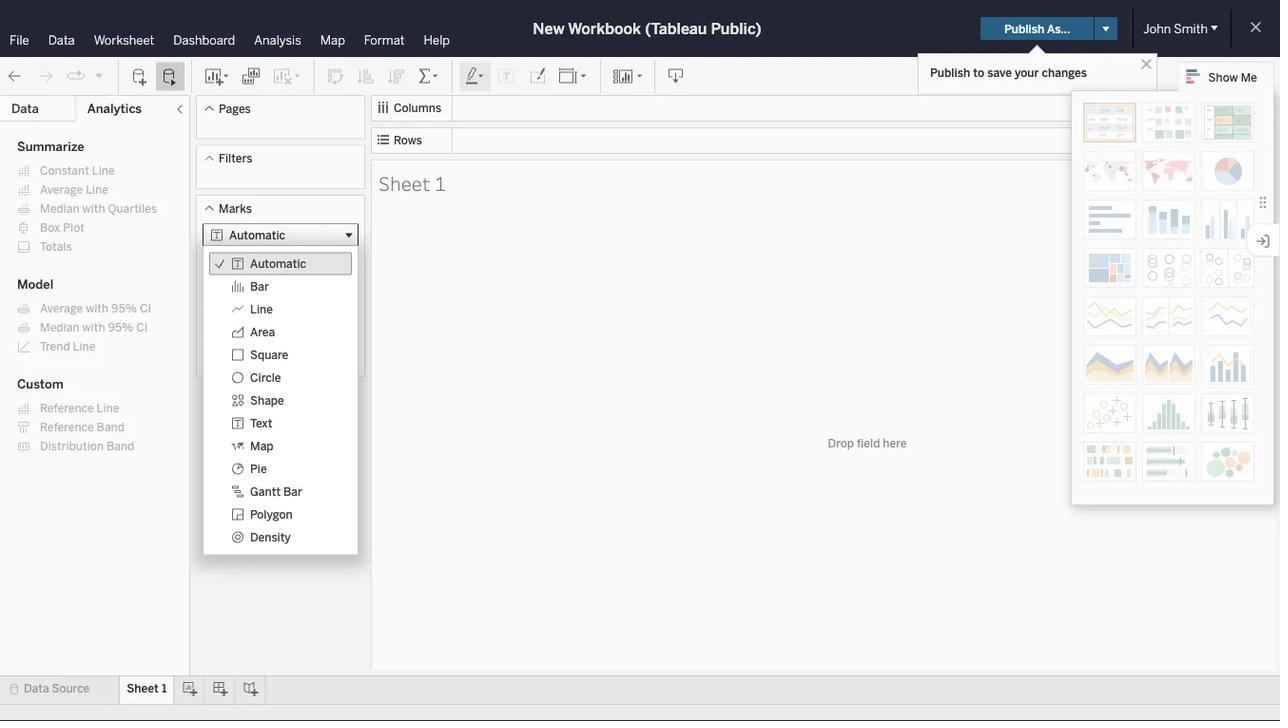 Task type: vqa. For each thing, say whether or not it's contained in the screenshot.
Resume Auto Updates image on the left top of the page
yes



Task type: describe. For each thing, give the bounding box(es) containing it.
square
[[250, 348, 288, 362]]

public)
[[711, 19, 762, 38]]

pages
[[219, 102, 251, 116]]

plot
[[63, 221, 85, 235]]

ci for average with 95% ci
[[140, 302, 151, 316]]

reference band
[[40, 421, 125, 435]]

show/hide cards image
[[613, 67, 643, 86]]

distribution band
[[40, 440, 134, 454]]

totals
[[40, 240, 72, 254]]

drop
[[828, 436, 854, 450]]

close image
[[1138, 55, 1156, 73]]

0 vertical spatial sheet
[[379, 170, 430, 196]]

color
[[213, 281, 240, 293]]

swap rows and columns image
[[326, 67, 345, 86]]

dashboard
[[173, 32, 235, 48]]

reference line
[[40, 402, 119, 416]]

show me
[[1208, 70, 1257, 84]]

drop field here
[[828, 436, 907, 450]]

with for average with 95% ci
[[86, 302, 109, 316]]

as...
[[1047, 22, 1070, 35]]

reference for reference band
[[40, 421, 94, 435]]

to
[[973, 66, 985, 79]]

0 vertical spatial data
[[48, 32, 75, 48]]

save
[[988, 66, 1012, 79]]

replay animation image
[[93, 70, 105, 81]]

publish as... button
[[981, 17, 1094, 40]]

custom
[[17, 377, 64, 392]]

median for median with quartiles
[[40, 202, 79, 216]]

average line
[[40, 183, 108, 197]]

box plot
[[40, 221, 85, 235]]

1 vertical spatial data
[[11, 101, 39, 117]]

here
[[883, 436, 907, 450]]

detail
[[212, 334, 241, 347]]

file
[[10, 32, 29, 48]]

analytics
[[87, 101, 142, 117]]

median with quartiles
[[40, 202, 157, 216]]

(tableau
[[645, 19, 707, 38]]

average for average with 95% ci
[[40, 302, 83, 316]]

publish for publish to save your changes
[[930, 66, 970, 79]]

automatic inside dropdown button
[[229, 229, 285, 242]]

show
[[1208, 70, 1238, 84]]

1 vertical spatial automatic
[[250, 257, 306, 271]]

gantt bar
[[250, 485, 302, 499]]

workbook
[[568, 19, 641, 38]]

average with 95% ci
[[40, 302, 151, 316]]

1 vertical spatial sheet 1
[[127, 682, 167, 696]]

columns
[[394, 101, 442, 115]]

median for median with 95% ci
[[40, 321, 79, 335]]

undo image
[[6, 67, 25, 86]]

rows
[[394, 134, 422, 147]]

totals image
[[418, 67, 440, 86]]

replay animation image
[[67, 67, 86, 86]]

john smith
[[1143, 21, 1208, 36]]

trend line
[[40, 340, 96, 354]]

data source
[[24, 682, 90, 696]]

circle
[[250, 371, 281, 385]]

resume auto updates image
[[161, 67, 180, 86]]

fit image
[[558, 67, 589, 86]]

list box containing automatic
[[204, 247, 358, 555]]

gantt
[[250, 485, 281, 499]]

area
[[250, 326, 275, 339]]



Task type: locate. For each thing, give the bounding box(es) containing it.
0 vertical spatial band
[[97, 421, 125, 435]]

1 horizontal spatial map
[[320, 32, 345, 48]]

0 vertical spatial sheet 1
[[379, 170, 446, 196]]

ci up median with 95% ci
[[140, 302, 151, 316]]

with down average line
[[82, 202, 105, 216]]

collapse image
[[174, 104, 185, 115]]

median
[[40, 202, 79, 216], [40, 321, 79, 335]]

sheet 1 right source
[[127, 682, 167, 696]]

map
[[320, 32, 345, 48], [250, 440, 274, 453]]

95% for median with 95% ci
[[108, 321, 134, 335]]

1 vertical spatial average
[[40, 302, 83, 316]]

trend
[[40, 340, 70, 354]]

changes
[[1042, 66, 1087, 79]]

john
[[1143, 21, 1171, 36]]

1 vertical spatial ci
[[136, 321, 148, 335]]

automatic down 'marks'
[[229, 229, 285, 242]]

1 vertical spatial sheet
[[127, 682, 159, 696]]

1 horizontal spatial 1
[[435, 170, 446, 196]]

0 horizontal spatial bar
[[250, 280, 269, 294]]

shape
[[250, 394, 284, 408]]

0 vertical spatial with
[[82, 202, 105, 216]]

band up distribution band
[[97, 421, 125, 435]]

band
[[97, 421, 125, 435], [106, 440, 134, 454]]

average
[[40, 183, 83, 197], [40, 302, 83, 316]]

sheet
[[379, 170, 430, 196], [127, 682, 159, 696]]

band down reference band at the left of the page
[[106, 440, 134, 454]]

data
[[48, 32, 75, 48], [11, 101, 39, 117], [24, 682, 49, 696]]

data up replay animation icon
[[48, 32, 75, 48]]

ci
[[140, 302, 151, 316], [136, 321, 148, 335]]

1 median from the top
[[40, 202, 79, 216]]

reference
[[40, 402, 94, 416], [40, 421, 94, 435]]

0 horizontal spatial 1
[[162, 682, 167, 696]]

publish
[[1004, 22, 1045, 35], [930, 66, 970, 79]]

95%
[[111, 302, 137, 316], [108, 321, 134, 335]]

sort ascending image
[[357, 67, 376, 86]]

1 vertical spatial bar
[[283, 485, 302, 499]]

1
[[435, 170, 446, 196], [162, 682, 167, 696]]

list box
[[204, 247, 358, 555]]

sheet down rows
[[379, 170, 430, 196]]

show me button
[[1178, 62, 1274, 91]]

line down median with 95% ci
[[73, 340, 96, 354]]

line for trend line
[[73, 340, 96, 354]]

bar right gantt
[[283, 485, 302, 499]]

0 vertical spatial publish
[[1004, 22, 1045, 35]]

reference for reference line
[[40, 402, 94, 416]]

0 vertical spatial average
[[40, 183, 83, 197]]

average down model
[[40, 302, 83, 316]]

band for distribution band
[[106, 440, 134, 454]]

0 vertical spatial median
[[40, 202, 79, 216]]

map down text
[[250, 440, 274, 453]]

new worksheet image
[[204, 67, 230, 86]]

0 vertical spatial automatic
[[229, 229, 285, 242]]

tooltip
[[264, 334, 297, 347]]

publish as...
[[1004, 22, 1070, 35]]

format
[[364, 32, 405, 48]]

publish for publish as...
[[1004, 22, 1045, 35]]

average for average line
[[40, 183, 83, 197]]

0 vertical spatial 1
[[435, 170, 446, 196]]

95% for average with 95% ci
[[111, 302, 137, 316]]

ci for median with 95% ci
[[136, 321, 148, 335]]

show labels image
[[497, 67, 516, 86]]

box
[[40, 221, 60, 235]]

clear sheet image
[[272, 67, 302, 86]]

sheet 1
[[379, 170, 446, 196], [127, 682, 167, 696]]

2 average from the top
[[40, 302, 83, 316]]

2 reference from the top
[[40, 421, 94, 435]]

2 median from the top
[[40, 321, 79, 335]]

2 vertical spatial data
[[24, 682, 49, 696]]

quartiles
[[108, 202, 157, 216]]

new data source image
[[130, 67, 149, 86]]

0 vertical spatial map
[[320, 32, 345, 48]]

automatic button
[[203, 224, 359, 247]]

0 horizontal spatial map
[[250, 440, 274, 453]]

your
[[1015, 66, 1039, 79]]

1 down columns
[[435, 170, 446, 196]]

with
[[82, 202, 105, 216], [86, 302, 109, 316], [82, 321, 105, 335]]

sort descending image
[[387, 67, 406, 86]]

publish to save your changes
[[930, 66, 1087, 79]]

map up swap rows and columns icon
[[320, 32, 345, 48]]

line up average line
[[92, 164, 115, 178]]

0 horizontal spatial sheet
[[127, 682, 159, 696]]

with up median with 95% ci
[[86, 302, 109, 316]]

with down average with 95% ci
[[82, 321, 105, 335]]

1 vertical spatial with
[[86, 302, 109, 316]]

publish left to
[[930, 66, 970, 79]]

line up median with quartiles
[[86, 183, 108, 197]]

filters
[[219, 152, 252, 165]]

me
[[1241, 70, 1257, 84]]

1 vertical spatial publish
[[930, 66, 970, 79]]

automatic up size
[[250, 257, 306, 271]]

2 vertical spatial with
[[82, 321, 105, 335]]

sheet 1 down rows
[[379, 170, 446, 196]]

bar left size
[[250, 280, 269, 294]]

bar
[[250, 280, 269, 294], [283, 485, 302, 499]]

highlight image
[[464, 67, 486, 86]]

1 average from the top
[[40, 183, 83, 197]]

density
[[250, 531, 291, 545]]

1 horizontal spatial sheet
[[379, 170, 430, 196]]

size
[[270, 281, 291, 293]]

median with 95% ci
[[40, 321, 148, 335]]

1 vertical spatial band
[[106, 440, 134, 454]]

redo image
[[36, 67, 55, 86]]

1 vertical spatial 1
[[162, 682, 167, 696]]

distribution
[[40, 440, 104, 454]]

new workbook (tableau public)
[[533, 19, 762, 38]]

0 vertical spatial bar
[[250, 280, 269, 294]]

model
[[17, 277, 53, 292]]

new
[[533, 19, 565, 38]]

smith
[[1174, 21, 1208, 36]]

with for median with quartiles
[[82, 202, 105, 216]]

constant
[[40, 164, 89, 178]]

source
[[52, 682, 90, 696]]

95% down average with 95% ci
[[108, 321, 134, 335]]

line
[[92, 164, 115, 178], [86, 183, 108, 197], [250, 303, 273, 316], [73, 340, 96, 354], [97, 402, 119, 416]]

reference up distribution
[[40, 421, 94, 435]]

1 horizontal spatial bar
[[283, 485, 302, 499]]

line for reference line
[[97, 402, 119, 416]]

line up reference band at the left of the page
[[97, 402, 119, 416]]

summarize
[[17, 139, 84, 155]]

format workbook image
[[528, 67, 547, 86]]

median up 'trend'
[[40, 321, 79, 335]]

line for average line
[[86, 183, 108, 197]]

band for reference band
[[97, 421, 125, 435]]

1 vertical spatial map
[[250, 440, 274, 453]]

1 right source
[[162, 682, 167, 696]]

marks
[[219, 202, 252, 215]]

1 vertical spatial 95%
[[108, 321, 134, 335]]

0 horizontal spatial sheet 1
[[127, 682, 167, 696]]

worksheet
[[94, 32, 154, 48]]

1 vertical spatial reference
[[40, 421, 94, 435]]

line for constant line
[[92, 164, 115, 178]]

publish left as...
[[1004, 22, 1045, 35]]

automatic
[[229, 229, 285, 242], [250, 257, 306, 271]]

average down constant
[[40, 183, 83, 197]]

polygon
[[250, 508, 293, 522]]

pie
[[250, 462, 267, 476]]

1 vertical spatial median
[[40, 321, 79, 335]]

1 horizontal spatial publish
[[1004, 22, 1045, 35]]

1 reference from the top
[[40, 402, 94, 416]]

download image
[[667, 67, 686, 86]]

median up box plot
[[40, 202, 79, 216]]

field
[[857, 436, 880, 450]]

1 horizontal spatial sheet 1
[[379, 170, 446, 196]]

line up "area"
[[250, 303, 273, 316]]

analysis
[[254, 32, 301, 48]]

data down undo "image" on the left top of the page
[[11, 101, 39, 117]]

95% up median with 95% ci
[[111, 302, 137, 316]]

text
[[250, 417, 272, 431]]

constant line
[[40, 164, 115, 178]]

data left source
[[24, 682, 49, 696]]

ci down average with 95% ci
[[136, 321, 148, 335]]

sheet right source
[[127, 682, 159, 696]]

publish inside button
[[1004, 22, 1045, 35]]

0 vertical spatial reference
[[40, 402, 94, 416]]

reference up reference band at the left of the page
[[40, 402, 94, 416]]

0 vertical spatial 95%
[[111, 302, 137, 316]]

0 horizontal spatial publish
[[930, 66, 970, 79]]

duplicate image
[[242, 67, 261, 86]]

with for median with 95% ci
[[82, 321, 105, 335]]

help
[[424, 32, 450, 48]]

0 vertical spatial ci
[[140, 302, 151, 316]]



